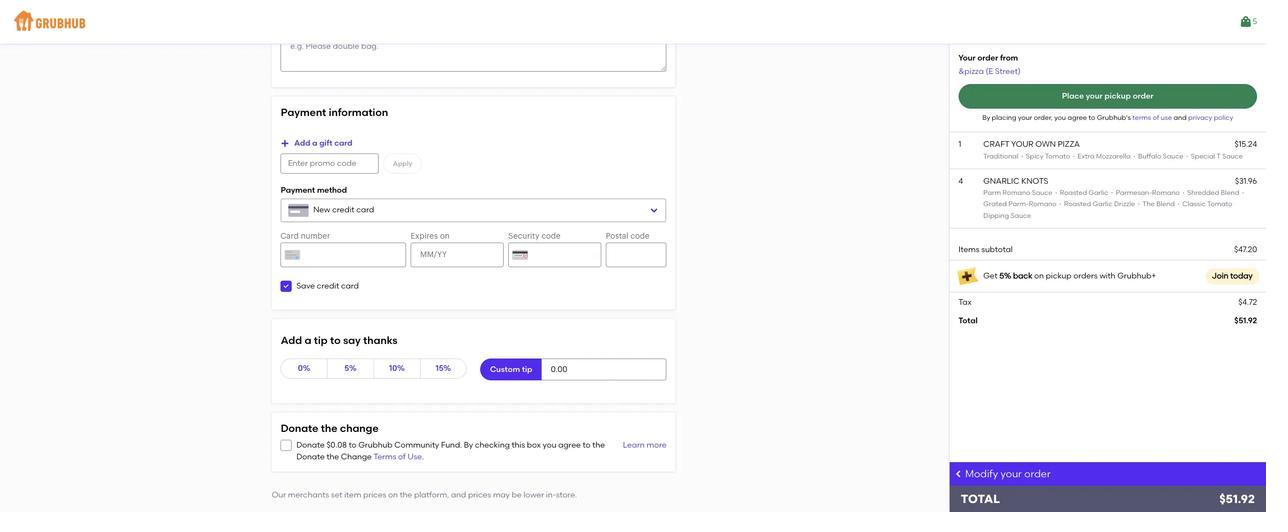 Task type: describe. For each thing, give the bounding box(es) containing it.
the down $0.08
[[327, 453, 339, 462]]

tip inside button
[[522, 365, 532, 375]]

svg image for add a gift card
[[281, 139, 290, 148]]

card for new credit card
[[356, 205, 374, 215]]

the left learn
[[593, 441, 605, 451]]

$15.24 traditional ∙ spicy tomato ∙ extra mozzarella ∙ buffalo sauce ∙ special t sauce
[[984, 140, 1257, 160]]

order,
[[1034, 114, 1053, 122]]

payment for payment information
[[281, 106, 326, 119]]

pickup inside button
[[1105, 91, 1131, 101]]

5% inside button
[[345, 364, 357, 374]]

1 horizontal spatial svg image
[[650, 206, 659, 215]]

method
[[317, 186, 347, 195]]

donate for donate the change
[[281, 423, 318, 436]]

custom tip
[[490, 365, 532, 375]]

get 5% back on pickup orders with grubhub+
[[983, 272, 1156, 281]]

set
[[331, 491, 342, 501]]

knots
[[1022, 177, 1049, 186]]

lower
[[524, 491, 544, 501]]

gnarlic
[[984, 177, 1020, 186]]

shredded
[[1188, 189, 1219, 197]]

back
[[1013, 272, 1032, 281]]

with
[[1100, 272, 1116, 281]]

15% button
[[420, 359, 467, 379]]

&pizza
[[959, 67, 984, 76]]

$4.72
[[1239, 298, 1257, 308]]

you for box
[[543, 441, 557, 451]]

place your pickup order
[[1062, 91, 1154, 101]]

the left platform,
[[400, 491, 412, 501]]

tomato inside $15.24 traditional ∙ spicy tomato ∙ extra mozzarella ∙ buffalo sauce ∙ special t sauce
[[1045, 152, 1070, 160]]

0 vertical spatial and
[[1174, 114, 1187, 122]]

street)
[[995, 67, 1021, 76]]

box
[[527, 441, 541, 451]]

1 vertical spatial roasted
[[1064, 201, 1091, 208]]

1 vertical spatial total
[[961, 493, 1000, 507]]

craft
[[984, 140, 1010, 149]]

0 horizontal spatial tip
[[314, 334, 328, 347]]

by checking this box you agree to the donate the change
[[296, 441, 605, 462]]

gnarlic knots
[[984, 177, 1049, 186]]

.
[[422, 453, 424, 462]]

svg image for modify your order
[[954, 470, 963, 479]]

modify
[[965, 468, 998, 481]]

5
[[1253, 17, 1257, 26]]

say
[[343, 334, 361, 347]]

grubhub+
[[1118, 272, 1156, 281]]

special
[[1191, 152, 1215, 160]]

0 vertical spatial of
[[1153, 114, 1159, 122]]

learn
[[623, 441, 645, 451]]

donate inside by checking this box you agree to the donate the change
[[296, 453, 325, 462]]

parm
[[984, 189, 1001, 197]]

learn more
[[623, 441, 667, 451]]

information
[[329, 106, 388, 119]]

use
[[1161, 114, 1172, 122]]

placing
[[992, 114, 1017, 122]]

sauce inside parm romano sauce ∙ roasted garlic ∙ parmesan-romano ∙ shredded blend ∙ grated parm-romano ∙ roasted garlic drizzle ∙ the blend
[[1032, 189, 1053, 197]]

from
[[1000, 53, 1018, 63]]

main navigation navigation
[[0, 0, 1266, 44]]

items subtotal
[[959, 245, 1013, 255]]

your for pickup
[[1086, 91, 1103, 101]]

policy
[[1214, 114, 1234, 122]]

terms of use link
[[1133, 114, 1174, 122]]

drizzle
[[1114, 201, 1135, 208]]

parm romano sauce ∙ roasted garlic ∙ parmesan-romano ∙ shredded blend ∙ grated parm-romano ∙ roasted garlic drizzle ∙ the blend
[[984, 189, 1245, 208]]

Pickup instructions text field
[[281, 31, 667, 72]]

1
[[959, 140, 962, 149]]

may
[[493, 491, 510, 501]]

grated
[[984, 201, 1007, 208]]

romano down knots
[[1029, 201, 1057, 208]]

your
[[1012, 140, 1034, 149]]

add a tip to say thanks
[[281, 334, 398, 347]]

0 vertical spatial total
[[959, 316, 978, 326]]

0 horizontal spatial on
[[388, 491, 398, 501]]

$31.96
[[1235, 177, 1257, 186]]

0 vertical spatial roasted
[[1060, 189, 1087, 197]]

credit for save
[[317, 282, 339, 291]]

tomato inside classic tomato dipping sauce
[[1208, 201, 1233, 208]]

(e
[[986, 67, 993, 76]]

today
[[1231, 272, 1253, 281]]

to left say
[[330, 334, 341, 347]]

change
[[341, 453, 372, 462]]

new credit card
[[313, 205, 374, 215]]

change
[[340, 423, 379, 436]]

sauce right t
[[1223, 152, 1243, 160]]

terms of use link
[[374, 453, 422, 462]]

community
[[394, 441, 439, 451]]

1 vertical spatial and
[[451, 491, 466, 501]]

learn more link
[[620, 441, 667, 463]]

15%
[[436, 364, 451, 374]]

4
[[959, 177, 963, 186]]

join
[[1212, 272, 1229, 281]]

1 vertical spatial garlic
[[1093, 201, 1113, 208]]

10%
[[389, 364, 405, 374]]

grubhub's
[[1097, 114, 1131, 122]]

save
[[296, 282, 315, 291]]

classic tomato dipping sauce
[[984, 201, 1233, 220]]

by for placing
[[983, 114, 990, 122]]

Amount text field
[[541, 359, 667, 381]]

1 horizontal spatial blend
[[1221, 189, 1240, 197]]

donate for donate $0.08 to grubhub community fund.
[[296, 441, 325, 451]]

privacy policy link
[[1189, 114, 1234, 122]]

your
[[959, 53, 976, 63]]



Task type: vqa. For each thing, say whether or not it's contained in the screenshot.
$4.50 in tooltip
no



Task type: locate. For each thing, give the bounding box(es) containing it.
tax
[[959, 298, 972, 308]]

5%
[[1000, 272, 1011, 281], [345, 364, 357, 374]]

1 horizontal spatial by
[[983, 114, 990, 122]]

garlic
[[1089, 189, 1109, 197], [1093, 201, 1113, 208]]

credit right the new
[[332, 205, 355, 215]]

1 vertical spatial card
[[356, 205, 374, 215]]

terms
[[374, 453, 396, 462]]

svg image
[[650, 206, 659, 215], [283, 283, 290, 290]]

0 vertical spatial tip
[[314, 334, 328, 347]]

tip left say
[[314, 334, 328, 347]]

order up the terms
[[1133, 91, 1154, 101]]

your right modify
[[1001, 468, 1022, 481]]

parmesan-
[[1116, 189, 1152, 197]]

1 vertical spatial add
[[281, 334, 302, 347]]

svg image inside 'add a gift card' button
[[281, 139, 290, 148]]

card right the new
[[356, 205, 374, 215]]

pizza
[[1058, 140, 1080, 149]]

agree inside by checking this box you agree to the donate the change
[[558, 441, 581, 451]]

by left placing
[[983, 114, 990, 122]]

a up 0%
[[305, 334, 311, 347]]

donate $0.08 to grubhub community fund.
[[296, 441, 464, 451]]

the
[[321, 423, 337, 436], [593, 441, 605, 451], [327, 453, 339, 462], [400, 491, 412, 501]]

2 prices from the left
[[468, 491, 491, 501]]

subtotal
[[982, 245, 1013, 255]]

save credit card
[[296, 282, 359, 291]]

by for checking
[[464, 441, 473, 451]]

privacy
[[1189, 114, 1213, 122]]

2 vertical spatial svg image
[[954, 470, 963, 479]]

of left the 'use' on the left of page
[[398, 453, 406, 462]]

add a gift card
[[294, 139, 352, 148]]

$51.92
[[1235, 316, 1257, 326], [1220, 493, 1255, 507]]

our merchants set item prices on the platform, and prices may be lower in-store.
[[272, 491, 577, 501]]

terms of use .
[[374, 453, 424, 462]]

tomato down shredded
[[1208, 201, 1233, 208]]

2 payment from the top
[[281, 186, 315, 195]]

0 vertical spatial agree
[[1068, 114, 1087, 122]]

add for add a tip to say thanks
[[281, 334, 302, 347]]

custom
[[490, 365, 520, 375]]

merchants
[[288, 491, 329, 501]]

0 horizontal spatial agree
[[558, 441, 581, 451]]

1 vertical spatial you
[[543, 441, 557, 451]]

0 vertical spatial donate
[[281, 423, 318, 436]]

1 prices from the left
[[363, 491, 386, 501]]

prices left may
[[468, 491, 491, 501]]

1 vertical spatial agree
[[558, 441, 581, 451]]

payment method
[[281, 186, 347, 195]]

the up $0.08
[[321, 423, 337, 436]]

0 horizontal spatial you
[[543, 441, 557, 451]]

pickup left orders
[[1046, 272, 1072, 281]]

Promo code text field
[[281, 154, 379, 174]]

0%
[[298, 364, 311, 374]]

sauce right buffalo
[[1163, 152, 1184, 160]]

credit for new
[[332, 205, 355, 215]]

agree down place
[[1068, 114, 1087, 122]]

you right the order,
[[1055, 114, 1066, 122]]

0 vertical spatial add
[[294, 139, 310, 148]]

apply
[[393, 160, 412, 168]]

0 horizontal spatial by
[[464, 441, 473, 451]]

svg image left the "add a gift card" at the left top
[[281, 139, 290, 148]]

1 horizontal spatial of
[[1153, 114, 1159, 122]]

0 vertical spatial tomato
[[1045, 152, 1070, 160]]

extra
[[1078, 152, 1095, 160]]

1 horizontal spatial 5%
[[1000, 272, 1011, 281]]

on left platform,
[[388, 491, 398, 501]]

1 vertical spatial $51.92
[[1220, 493, 1255, 507]]

0 vertical spatial svg image
[[650, 206, 659, 215]]

1 vertical spatial of
[[398, 453, 406, 462]]

and right platform,
[[451, 491, 466, 501]]

1 vertical spatial by
[[464, 441, 473, 451]]

1 vertical spatial tomato
[[1208, 201, 1233, 208]]

1 horizontal spatial order
[[1025, 468, 1051, 481]]

to inside by checking this box you agree to the donate the change
[[583, 441, 591, 451]]

0 horizontal spatial and
[[451, 491, 466, 501]]

0 vertical spatial 5%
[[1000, 272, 1011, 281]]

1 horizontal spatial tip
[[522, 365, 532, 375]]

own
[[1036, 140, 1056, 149]]

0 vertical spatial card
[[334, 139, 352, 148]]

2 horizontal spatial order
[[1133, 91, 1154, 101]]

a left the gift
[[312, 139, 317, 148]]

roasted up classic tomato dipping sauce
[[1060, 189, 1087, 197]]

get
[[983, 272, 998, 281]]

pickup up grubhub's
[[1105, 91, 1131, 101]]

add inside button
[[294, 139, 310, 148]]

payment information
[[281, 106, 388, 119]]

romano up the
[[1152, 189, 1180, 197]]

0 vertical spatial svg image
[[281, 139, 290, 148]]

0% button
[[281, 359, 328, 379]]

donate the change
[[281, 423, 379, 436]]

and
[[1174, 114, 1187, 122], [451, 491, 466, 501]]

5 button
[[1239, 12, 1257, 32]]

0 vertical spatial $51.92
[[1235, 316, 1257, 326]]

1 horizontal spatial a
[[312, 139, 317, 148]]

&pizza (e street) link
[[959, 67, 1021, 76]]

1 vertical spatial pickup
[[1046, 272, 1072, 281]]

romano
[[1003, 189, 1031, 197], [1152, 189, 1180, 197], [1029, 201, 1057, 208]]

and right use at the right top
[[1174, 114, 1187, 122]]

1 horizontal spatial agree
[[1068, 114, 1087, 122]]

use
[[408, 453, 422, 462]]

blend
[[1221, 189, 1240, 197], [1157, 201, 1175, 208]]

0 vertical spatial payment
[[281, 106, 326, 119]]

a inside button
[[312, 139, 317, 148]]

svg image down donate the change
[[283, 443, 290, 450]]

order up "(e"
[[978, 53, 998, 63]]

prices right item
[[363, 491, 386, 501]]

0 horizontal spatial blend
[[1157, 201, 1175, 208]]

1 horizontal spatial and
[[1174, 114, 1187, 122]]

sauce down knots
[[1032, 189, 1053, 197]]

order right modify
[[1025, 468, 1051, 481]]

2 vertical spatial donate
[[296, 453, 325, 462]]

you inside by checking this box you agree to the donate the change
[[543, 441, 557, 451]]

1 horizontal spatial on
[[1034, 272, 1044, 281]]

orders
[[1074, 272, 1098, 281]]

add for add a gift card
[[294, 139, 310, 148]]

sauce
[[1163, 152, 1184, 160], [1223, 152, 1243, 160], [1032, 189, 1053, 197], [1011, 212, 1031, 220]]

0 horizontal spatial pickup
[[1046, 272, 1072, 281]]

add left the gift
[[294, 139, 310, 148]]

a for tip
[[305, 334, 311, 347]]

you
[[1055, 114, 1066, 122], [543, 441, 557, 451]]

on right back on the right bottom of the page
[[1034, 272, 1044, 281]]

card right the gift
[[334, 139, 352, 148]]

1 vertical spatial svg image
[[283, 283, 290, 290]]

in-
[[546, 491, 556, 501]]

blend right the
[[1157, 201, 1175, 208]]

add a gift card button
[[281, 134, 352, 154]]

tomato down pizza
[[1045, 152, 1070, 160]]

svg image left modify
[[954, 470, 963, 479]]

your left the order,
[[1018, 114, 1032, 122]]

by inside by checking this box you agree to the donate the change
[[464, 441, 473, 451]]

1 vertical spatial order
[[1133, 91, 1154, 101]]

1 vertical spatial a
[[305, 334, 311, 347]]

by right the fund.
[[464, 441, 473, 451]]

total down modify
[[961, 493, 1000, 507]]

the
[[1143, 201, 1155, 208]]

1 payment from the top
[[281, 106, 326, 119]]

your for order
[[1001, 468, 1022, 481]]

1 vertical spatial tip
[[522, 365, 532, 375]]

0 vertical spatial pickup
[[1105, 91, 1131, 101]]

1 horizontal spatial tomato
[[1208, 201, 1233, 208]]

platform,
[[414, 491, 449, 501]]

0 horizontal spatial of
[[398, 453, 406, 462]]

sauce inside classic tomato dipping sauce
[[1011, 212, 1031, 220]]

place
[[1062, 91, 1084, 101]]

1 vertical spatial credit
[[317, 282, 339, 291]]

payment up 'add a gift card' button
[[281, 106, 326, 119]]

thanks
[[363, 334, 398, 347]]

custom tip button
[[480, 359, 542, 381]]

your order from &pizza (e street)
[[959, 53, 1021, 76]]

5% button
[[327, 359, 374, 379]]

craft your own pizza
[[984, 140, 1080, 149]]

1 vertical spatial your
[[1018, 114, 1032, 122]]

card inside button
[[334, 139, 352, 148]]

gift
[[319, 139, 332, 148]]

0 vertical spatial your
[[1086, 91, 1103, 101]]

0 vertical spatial on
[[1034, 272, 1044, 281]]

your
[[1086, 91, 1103, 101], [1018, 114, 1032, 122], [1001, 468, 1022, 481]]

by placing your order, you agree to grubhub's terms of use and privacy policy
[[983, 114, 1234, 122]]

0 vertical spatial a
[[312, 139, 317, 148]]

0 vertical spatial blend
[[1221, 189, 1240, 197]]

by
[[983, 114, 990, 122], [464, 441, 473, 451]]

tip right custom
[[522, 365, 532, 375]]

traditional
[[984, 152, 1019, 160]]

svg image
[[281, 139, 290, 148], [283, 443, 290, 450], [954, 470, 963, 479]]

tomato
[[1045, 152, 1070, 160], [1208, 201, 1233, 208]]

garlic left drizzle
[[1093, 201, 1113, 208]]

0 vertical spatial by
[[983, 114, 990, 122]]

10% button
[[374, 359, 421, 379]]

sauce down parm-
[[1011, 212, 1031, 220]]

romano up parm-
[[1003, 189, 1031, 197]]

payment for payment method
[[281, 186, 315, 195]]

credit right the save
[[317, 282, 339, 291]]

0 horizontal spatial 5%
[[345, 364, 357, 374]]

0 vertical spatial you
[[1055, 114, 1066, 122]]

$47.20
[[1235, 245, 1257, 255]]

0 vertical spatial credit
[[332, 205, 355, 215]]

you for order,
[[1055, 114, 1066, 122]]

be
[[512, 491, 522, 501]]

to left learn
[[583, 441, 591, 451]]

1 vertical spatial svg image
[[283, 443, 290, 450]]

1 horizontal spatial you
[[1055, 114, 1066, 122]]

1 vertical spatial blend
[[1157, 201, 1175, 208]]

1 vertical spatial 5%
[[345, 364, 357, 374]]

blend down $31.96
[[1221, 189, 1240, 197]]

credit
[[332, 205, 355, 215], [317, 282, 339, 291]]

place your pickup order button
[[959, 84, 1257, 109]]

prices
[[363, 491, 386, 501], [468, 491, 491, 501]]

our
[[272, 491, 286, 501]]

2 vertical spatial card
[[341, 282, 359, 291]]

card right the save
[[341, 282, 359, 291]]

5% down say
[[345, 364, 357, 374]]

0 horizontal spatial order
[[978, 53, 998, 63]]

new
[[313, 205, 330, 215]]

5% right the get
[[1000, 272, 1011, 281]]

0 horizontal spatial tomato
[[1045, 152, 1070, 160]]

agree right box
[[558, 441, 581, 451]]

item
[[344, 491, 361, 501]]

to up change
[[349, 441, 357, 451]]

items
[[959, 245, 980, 255]]

parm-
[[1009, 201, 1029, 208]]

spicy
[[1026, 152, 1044, 160]]

1 vertical spatial on
[[388, 491, 398, 501]]

0 vertical spatial order
[[978, 53, 998, 63]]

2 vertical spatial order
[[1025, 468, 1051, 481]]

total down tax
[[959, 316, 978, 326]]

1 horizontal spatial prices
[[468, 491, 491, 501]]

1 vertical spatial payment
[[281, 186, 315, 195]]

card for save credit card
[[341, 282, 359, 291]]

total
[[959, 316, 978, 326], [961, 493, 1000, 507]]

your inside button
[[1086, 91, 1103, 101]]

1 vertical spatial donate
[[296, 441, 325, 451]]

roasted left drizzle
[[1064, 201, 1091, 208]]

your right place
[[1086, 91, 1103, 101]]

order inside your order from &pizza (e street)
[[978, 53, 998, 63]]

agree
[[1068, 114, 1087, 122], [558, 441, 581, 451]]

agree for grubhub's
[[1068, 114, 1087, 122]]

classic
[[1183, 201, 1206, 208]]

tip
[[314, 334, 328, 347], [522, 365, 532, 375]]

to left grubhub's
[[1089, 114, 1096, 122]]

0 vertical spatial garlic
[[1089, 189, 1109, 197]]

payment
[[281, 106, 326, 119], [281, 186, 315, 195]]

∙
[[1020, 152, 1025, 160], [1072, 152, 1076, 160], [1133, 152, 1137, 160], [1185, 152, 1190, 160], [1054, 189, 1059, 197], [1110, 189, 1115, 197], [1182, 189, 1186, 197], [1241, 189, 1245, 197], [1058, 201, 1063, 208], [1137, 201, 1141, 208], [1175, 201, 1183, 208]]

a for gift
[[312, 139, 317, 148]]

subscription badge image
[[957, 266, 979, 288]]

0 horizontal spatial a
[[305, 334, 311, 347]]

2 vertical spatial your
[[1001, 468, 1022, 481]]

$15.24
[[1235, 140, 1257, 149]]

1 horizontal spatial pickup
[[1105, 91, 1131, 101]]

0 horizontal spatial svg image
[[283, 283, 290, 290]]

garlic up classic tomato dipping sauce
[[1089, 189, 1109, 197]]

t
[[1217, 152, 1221, 160]]

you right box
[[543, 441, 557, 451]]

0 horizontal spatial prices
[[363, 491, 386, 501]]

$0.08
[[327, 441, 347, 451]]

agree for the
[[558, 441, 581, 451]]

add up 0%
[[281, 334, 302, 347]]

apply button
[[383, 154, 422, 174]]

payment up the new
[[281, 186, 315, 195]]

more
[[647, 441, 667, 451]]

terms
[[1133, 114, 1151, 122]]

pickup
[[1105, 91, 1131, 101], [1046, 272, 1072, 281]]

of left use at the right top
[[1153, 114, 1159, 122]]

order inside place your pickup order button
[[1133, 91, 1154, 101]]



